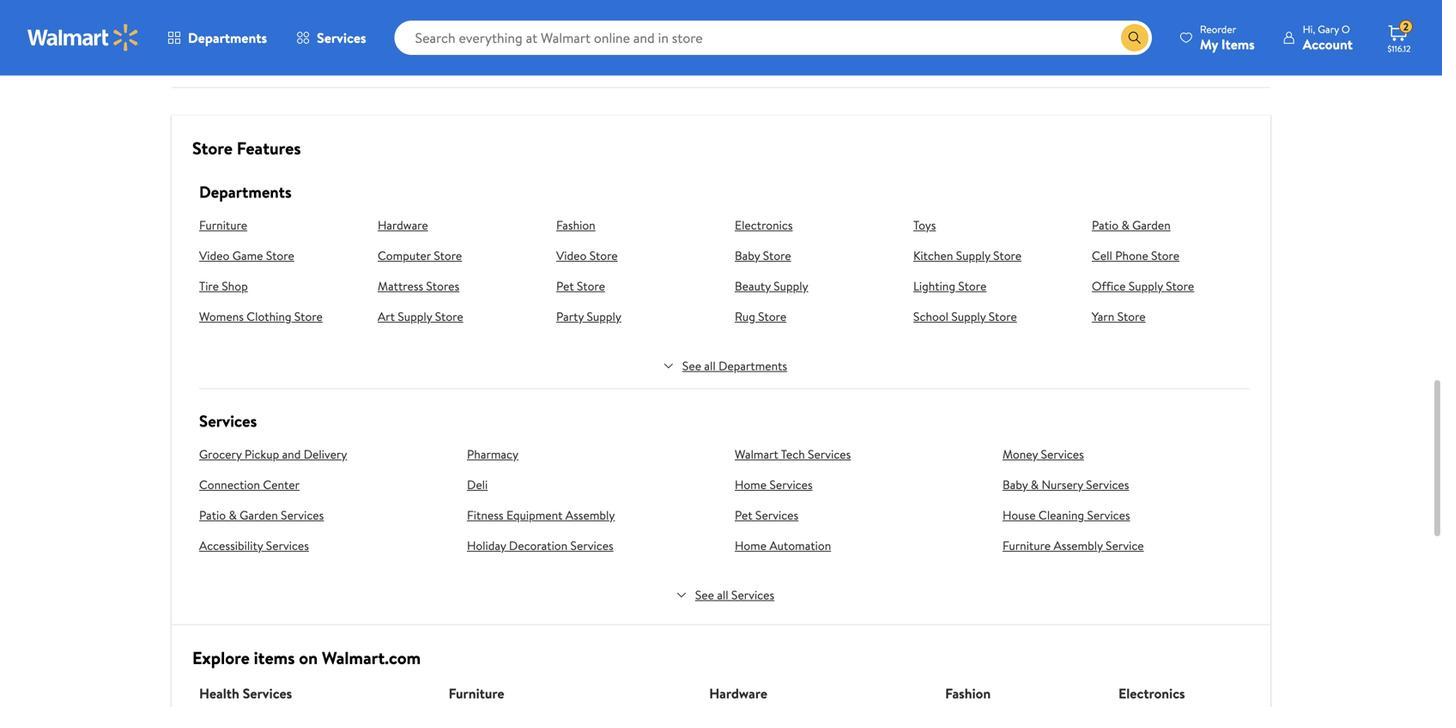 Task type: vqa. For each thing, say whether or not it's contained in the screenshot.
Tire Shop link
yes



Task type: describe. For each thing, give the bounding box(es) containing it.
store down the 'cell phone store' link
[[1166, 278, 1194, 294]]

home for home services
[[735, 476, 767, 493]]

computer
[[378, 247, 431, 264]]

home automation
[[735, 537, 831, 554]]

yarn
[[1092, 308, 1115, 325]]

cell
[[1092, 247, 1112, 264]]

video for video store
[[556, 247, 587, 264]]

read more news & events on facebook link
[[953, 5, 1250, 39]]

explore items on walmart.com
[[192, 646, 421, 670]]

departments inside dropdown button
[[188, 28, 267, 47]]

toys
[[913, 217, 936, 233]]

store features
[[192, 136, 301, 160]]

pet services
[[735, 507, 799, 524]]

store right rug
[[758, 308, 786, 325]]

departments button
[[153, 17, 282, 58]]

store up pet store
[[589, 247, 618, 264]]

0 horizontal spatial hardware
[[378, 217, 428, 233]]

cleaning
[[1039, 507, 1084, 524]]

see all services
[[695, 587, 774, 603]]

rug store link
[[735, 308, 893, 325]]

tire shop
[[199, 278, 248, 294]]

accessibility
[[199, 537, 263, 554]]

hi,
[[1303, 22, 1315, 36]]

art supply store link
[[378, 308, 536, 325]]

home services
[[735, 476, 813, 493]]

money services link
[[1003, 446, 1250, 463]]

office
[[1092, 278, 1126, 294]]

walmart
[[735, 446, 778, 463]]

pet store link
[[556, 278, 714, 294]]

pharmacy link
[[467, 446, 714, 463]]

1 horizontal spatial hardware link
[[709, 684, 883, 703]]

all for departments
[[704, 358, 716, 374]]

walmart tech services link
[[735, 446, 982, 463]]

rug
[[735, 308, 755, 325]]

see for see all services
[[695, 587, 714, 603]]

ad
[[659, 12, 673, 31]]

mattress stores
[[378, 278, 459, 294]]

1 vertical spatial fashion link
[[945, 684, 1057, 703]]

0 horizontal spatial assembly
[[566, 507, 615, 524]]

video store
[[556, 247, 618, 264]]

pet store
[[556, 278, 605, 294]]

0 horizontal spatial electronics
[[735, 217, 793, 233]]

1 horizontal spatial assembly
[[1054, 537, 1103, 554]]

1 vertical spatial departments
[[199, 181, 292, 203]]

read more news & events on facebook
[[995, 12, 1229, 31]]

1 vertical spatial electronics link
[[1119, 684, 1209, 703]]

store right clothing
[[294, 308, 323, 325]]

Search search field
[[395, 21, 1152, 55]]

art
[[378, 308, 395, 325]]

0 horizontal spatial hardware link
[[378, 217, 536, 233]]

tire
[[199, 278, 219, 294]]

baby & nursery services
[[1003, 476, 1129, 493]]

walmart image
[[27, 24, 139, 52]]

pet services link
[[735, 507, 982, 524]]

Walmart Site-Wide search field
[[395, 21, 1152, 55]]

womens clothing store link
[[199, 308, 357, 325]]

and
[[282, 446, 301, 463]]

pickup
[[245, 446, 279, 463]]

patio for patio & garden
[[1092, 217, 1119, 233]]

delivery
[[304, 446, 347, 463]]

accessibility services link
[[199, 537, 446, 554]]

computer store
[[378, 247, 462, 264]]

patio for patio & garden services
[[199, 507, 226, 524]]

art supply store
[[378, 308, 463, 325]]

house cleaning services link
[[1003, 507, 1250, 524]]

shop
[[222, 278, 248, 294]]

store left features
[[192, 136, 233, 160]]

beauty supply link
[[735, 278, 893, 294]]

$116.12
[[1388, 43, 1411, 55]]

& for patio & garden services
[[229, 507, 237, 524]]

search icon image
[[1128, 31, 1142, 45]]

read
[[995, 12, 1025, 31]]

party
[[556, 308, 584, 325]]

explore
[[192, 646, 250, 670]]

home automation link
[[735, 537, 982, 554]]

facebook
[[1172, 12, 1229, 31]]

0 vertical spatial fashion link
[[556, 217, 714, 233]]

supply for school
[[951, 308, 986, 325]]

more
[[1028, 12, 1059, 31]]

& for baby & nursery services
[[1031, 476, 1039, 493]]

holiday
[[467, 537, 506, 554]]

deli link
[[467, 476, 714, 493]]

pharmacy
[[467, 446, 519, 463]]

store down patio & garden link
[[1151, 247, 1180, 264]]

house
[[1003, 507, 1036, 524]]

equipment
[[506, 507, 563, 524]]

items
[[254, 646, 295, 670]]

fitness equipment assembly
[[467, 507, 615, 524]]

connection
[[199, 476, 260, 493]]

view
[[582, 12, 611, 31]]

garden for patio & garden services
[[240, 507, 278, 524]]

reorder my items
[[1200, 22, 1255, 54]]

cell phone store
[[1092, 247, 1180, 264]]

o
[[1342, 22, 1350, 36]]

walmart tech services
[[735, 446, 851, 463]]

school
[[913, 308, 949, 325]]

store down lighting store link
[[989, 308, 1017, 325]]

view weekly ad link
[[561, 5, 694, 39]]

center
[[263, 476, 300, 493]]

weekly
[[615, 12, 655, 31]]

store down toys link at top
[[993, 247, 1022, 264]]

account
[[1303, 35, 1353, 54]]

supply for art
[[398, 308, 432, 325]]

party supply link
[[556, 308, 714, 325]]

holiday decoration services link
[[467, 537, 714, 554]]

services inside popup button
[[317, 28, 366, 47]]

furniture for the 'furniture' link to the right
[[449, 684, 504, 703]]

store down kitchen supply store
[[958, 278, 987, 294]]

hi, gary o account
[[1303, 22, 1353, 54]]

mattress stores link
[[378, 278, 536, 294]]



Task type: locate. For each thing, give the bounding box(es) containing it.
garden for patio & garden
[[1132, 217, 1171, 233]]

baby & nursery services link
[[1003, 476, 1250, 493]]

1 horizontal spatial baby
[[1003, 476, 1028, 493]]

& left nursery
[[1031, 476, 1039, 493]]

1 horizontal spatial video
[[556, 247, 587, 264]]

0 vertical spatial departments
[[188, 28, 267, 47]]

1 vertical spatial hardware link
[[709, 684, 883, 703]]

see all departments button
[[657, 358, 792, 374]]

1 vertical spatial hardware
[[709, 684, 767, 703]]

decoration
[[509, 537, 568, 554]]

store down stores at the top of the page
[[435, 308, 463, 325]]

kitchen supply store
[[913, 247, 1022, 264]]

home
[[735, 476, 767, 493], [735, 537, 767, 554]]

garden up accessibility services
[[240, 507, 278, 524]]

1 horizontal spatial garden
[[1132, 217, 1171, 233]]

0 vertical spatial pet
[[556, 278, 574, 294]]

0 vertical spatial hardware link
[[378, 217, 536, 233]]

connection center link
[[199, 476, 446, 493]]

1 horizontal spatial all
[[717, 587, 728, 603]]

baby up beauty
[[735, 247, 760, 264]]

on right items
[[299, 646, 318, 670]]

fashion for the bottom fashion link
[[945, 684, 991, 703]]

1 horizontal spatial electronics link
[[1119, 684, 1209, 703]]

& for patio & garden
[[1122, 217, 1130, 233]]

health services link
[[199, 684, 387, 703]]

&
[[1098, 12, 1107, 31], [1122, 217, 1130, 233], [1031, 476, 1039, 493], [229, 507, 237, 524]]

all
[[704, 358, 716, 374], [717, 587, 728, 603]]

baby for baby & nursery services
[[1003, 476, 1028, 493]]

0 vertical spatial hardware
[[378, 217, 428, 233]]

fitness
[[467, 507, 504, 524]]

2 video from the left
[[556, 247, 587, 264]]

& up the phone on the top
[[1122, 217, 1130, 233]]

office supply store
[[1092, 278, 1194, 294]]

2 vertical spatial departments
[[719, 358, 787, 374]]

patio
[[1092, 217, 1119, 233], [199, 507, 226, 524]]

patio down connection on the bottom
[[199, 507, 226, 524]]

1 horizontal spatial fashion
[[945, 684, 991, 703]]

news
[[1062, 12, 1095, 31]]

video game store
[[199, 247, 294, 264]]

0 vertical spatial garden
[[1132, 217, 1171, 233]]

clothing
[[247, 308, 291, 325]]

fashion for topmost fashion link
[[556, 217, 596, 233]]

office supply store link
[[1092, 278, 1250, 294]]

video store link
[[556, 247, 714, 264]]

electronics link
[[735, 217, 893, 233], [1119, 684, 1209, 703]]

fashion link
[[556, 217, 714, 233], [945, 684, 1057, 703]]

1 horizontal spatial electronics
[[1119, 684, 1185, 703]]

video
[[199, 247, 230, 264], [556, 247, 587, 264]]

garden up cell phone store
[[1132, 217, 1171, 233]]

gary
[[1318, 22, 1339, 36]]

0 horizontal spatial pet
[[556, 278, 574, 294]]

furniture for topmost the 'furniture' link
[[199, 217, 247, 233]]

items
[[1221, 35, 1255, 54]]

home services link
[[735, 476, 982, 493]]

home down pet services
[[735, 537, 767, 554]]

0 horizontal spatial on
[[299, 646, 318, 670]]

pet for pet services
[[735, 507, 753, 524]]

pet
[[556, 278, 574, 294], [735, 507, 753, 524]]

1 vertical spatial see
[[695, 587, 714, 603]]

1 vertical spatial pet
[[735, 507, 753, 524]]

baby up house at the bottom right of the page
[[1003, 476, 1028, 493]]

1 horizontal spatial pet
[[735, 507, 753, 524]]

store up beauty supply
[[763, 247, 791, 264]]

furniture assembly service link
[[1003, 537, 1250, 554]]

0 horizontal spatial furniture link
[[199, 217, 357, 233]]

beauty supply
[[735, 278, 808, 294]]

grocery
[[199, 446, 242, 463]]

1 vertical spatial assembly
[[1054, 537, 1103, 554]]

supply down cell phone store
[[1129, 278, 1163, 294]]

1 vertical spatial furniture
[[1003, 537, 1051, 554]]

money
[[1003, 446, 1038, 463]]

& right the news
[[1098, 12, 1107, 31]]

video for video game store
[[199, 247, 230, 264]]

grocery pickup and delivery
[[199, 446, 347, 463]]

1 vertical spatial electronics
[[1119, 684, 1185, 703]]

store right yarn
[[1117, 308, 1146, 325]]

on
[[1154, 12, 1169, 31], [299, 646, 318, 670]]

1 vertical spatial patio
[[199, 507, 226, 524]]

store up the party supply
[[577, 278, 605, 294]]

1 vertical spatial fashion
[[945, 684, 991, 703]]

all for services
[[717, 587, 728, 603]]

0 horizontal spatial furniture
[[199, 217, 247, 233]]

1 vertical spatial on
[[299, 646, 318, 670]]

1 horizontal spatial on
[[1154, 12, 1169, 31]]

garden
[[1132, 217, 1171, 233], [240, 507, 278, 524]]

supply right 'party'
[[587, 308, 621, 325]]

reorder
[[1200, 22, 1236, 36]]

phone
[[1115, 247, 1148, 264]]

toys link
[[913, 217, 1071, 233]]

supply
[[956, 247, 990, 264], [774, 278, 808, 294], [1129, 278, 1163, 294], [398, 308, 432, 325], [587, 308, 621, 325], [951, 308, 986, 325]]

service
[[1106, 537, 1144, 554]]

tire shop link
[[199, 278, 357, 294]]

1 vertical spatial home
[[735, 537, 767, 554]]

0 vertical spatial fashion
[[556, 217, 596, 233]]

house cleaning services
[[1003, 507, 1130, 524]]

supply up rug store link
[[774, 278, 808, 294]]

accessibility services
[[199, 537, 309, 554]]

0 vertical spatial furniture link
[[199, 217, 357, 233]]

pet up 'party'
[[556, 278, 574, 294]]

health services
[[199, 684, 292, 703]]

video up pet store
[[556, 247, 587, 264]]

0 horizontal spatial all
[[704, 358, 716, 374]]

video game store link
[[199, 247, 357, 264]]

0 vertical spatial patio
[[1092, 217, 1119, 233]]

1 horizontal spatial patio
[[1092, 217, 1119, 233]]

1 vertical spatial furniture link
[[449, 684, 647, 703]]

store
[[192, 136, 233, 160], [266, 247, 294, 264], [434, 247, 462, 264], [589, 247, 618, 264], [763, 247, 791, 264], [993, 247, 1022, 264], [1151, 247, 1180, 264], [577, 278, 605, 294], [958, 278, 987, 294], [1166, 278, 1194, 294], [294, 308, 323, 325], [435, 308, 463, 325], [758, 308, 786, 325], [989, 308, 1017, 325], [1117, 308, 1146, 325]]

pet down home services
[[735, 507, 753, 524]]

1 horizontal spatial furniture link
[[449, 684, 647, 703]]

2 horizontal spatial furniture
[[1003, 537, 1051, 554]]

pet for pet store
[[556, 278, 574, 294]]

patio up cell
[[1092, 217, 1119, 233]]

1 vertical spatial all
[[717, 587, 728, 603]]

0 horizontal spatial fashion
[[556, 217, 596, 233]]

school supply store link
[[913, 308, 1071, 325]]

deli
[[467, 476, 488, 493]]

connection center
[[199, 476, 300, 493]]

store up stores at the top of the page
[[434, 247, 462, 264]]

beauty
[[735, 278, 771, 294]]

baby for baby store
[[735, 247, 760, 264]]

patio & garden link
[[1092, 217, 1250, 233]]

1 video from the left
[[199, 247, 230, 264]]

video up the tire
[[199, 247, 230, 264]]

supply down toys link at top
[[956, 247, 990, 264]]

lighting store link
[[913, 278, 1071, 294]]

2 home from the top
[[735, 537, 767, 554]]

departments
[[188, 28, 267, 47], [199, 181, 292, 203], [719, 358, 787, 374]]

home for home automation
[[735, 537, 767, 554]]

rug store
[[735, 308, 786, 325]]

walmart.com
[[322, 646, 421, 670]]

fitness equipment assembly link
[[467, 507, 714, 524]]

0 horizontal spatial patio
[[199, 507, 226, 524]]

0 vertical spatial electronics
[[735, 217, 793, 233]]

2
[[1403, 19, 1409, 34]]

school supply store
[[913, 308, 1017, 325]]

1 horizontal spatial fashion link
[[945, 684, 1057, 703]]

0 vertical spatial see
[[682, 358, 701, 374]]

0 vertical spatial assembly
[[566, 507, 615, 524]]

on right events
[[1154, 12, 1169, 31]]

0 vertical spatial all
[[704, 358, 716, 374]]

0 vertical spatial baby
[[735, 247, 760, 264]]

0 vertical spatial furniture
[[199, 217, 247, 233]]

assembly down the house cleaning services
[[1054, 537, 1103, 554]]

see all departments
[[682, 358, 787, 374]]

see all services button
[[669, 587, 780, 603]]

lighting
[[913, 278, 955, 294]]

womens
[[199, 308, 244, 325]]

2 vertical spatial furniture
[[449, 684, 504, 703]]

0 horizontal spatial electronics link
[[735, 217, 893, 233]]

patio & garden services
[[199, 507, 324, 524]]

assembly down deli link
[[566, 507, 615, 524]]

0 horizontal spatial fashion link
[[556, 217, 714, 233]]

see for see all departments
[[682, 358, 701, 374]]

supply for beauty
[[774, 278, 808, 294]]

mattress
[[378, 278, 423, 294]]

view weekly ad
[[582, 12, 673, 31]]

& up accessibility
[[229, 507, 237, 524]]

furniture assembly service
[[1003, 537, 1144, 554]]

0 horizontal spatial baby
[[735, 247, 760, 264]]

furniture link
[[199, 217, 357, 233], [449, 684, 647, 703]]

supply down lighting store
[[951, 308, 986, 325]]

0 vertical spatial on
[[1154, 12, 1169, 31]]

furniture for furniture assembly service
[[1003, 537, 1051, 554]]

1 vertical spatial garden
[[240, 507, 278, 524]]

0 horizontal spatial garden
[[240, 507, 278, 524]]

supply for office
[[1129, 278, 1163, 294]]

home down the walmart
[[735, 476, 767, 493]]

1 vertical spatial baby
[[1003, 476, 1028, 493]]

kitchen supply store link
[[913, 247, 1071, 264]]

grocery pickup and delivery link
[[199, 446, 446, 463]]

kitchen
[[913, 247, 953, 264]]

1 home from the top
[[735, 476, 767, 493]]

1 horizontal spatial hardware
[[709, 684, 767, 703]]

supply right art
[[398, 308, 432, 325]]

game
[[232, 247, 263, 264]]

supply for kitchen
[[956, 247, 990, 264]]

see
[[682, 358, 701, 374], [695, 587, 714, 603]]

store up 'tire shop' link
[[266, 247, 294, 264]]

hardware link
[[378, 217, 536, 233], [709, 684, 883, 703]]

stores
[[426, 278, 459, 294]]

0 horizontal spatial video
[[199, 247, 230, 264]]

0 vertical spatial home
[[735, 476, 767, 493]]

0 vertical spatial electronics link
[[735, 217, 893, 233]]

1 horizontal spatial furniture
[[449, 684, 504, 703]]

supply for party
[[587, 308, 621, 325]]

patio & garden
[[1092, 217, 1171, 233]]

services button
[[282, 17, 381, 58]]

my
[[1200, 35, 1218, 54]]

computer store link
[[378, 247, 536, 264]]



